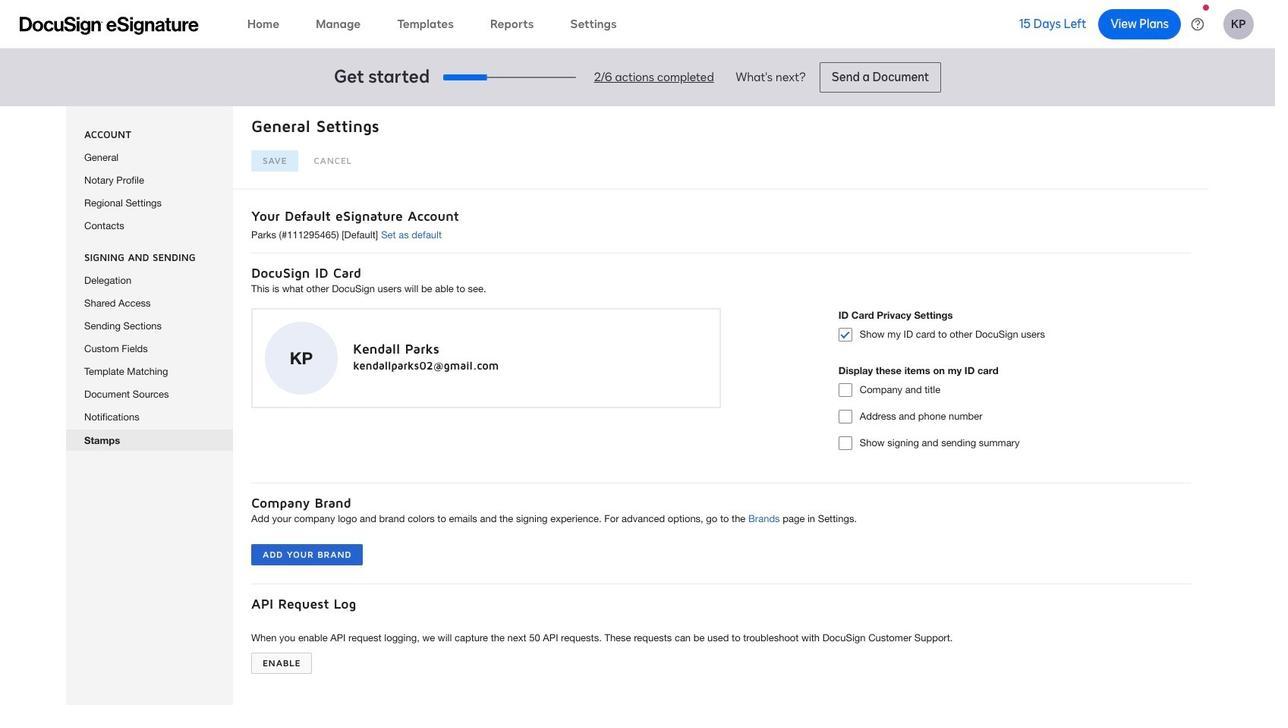Task type: locate. For each thing, give the bounding box(es) containing it.
docusign esignature image
[[20, 16, 199, 35]]



Task type: vqa. For each thing, say whether or not it's contained in the screenshot.
View Folders "image"
no



Task type: describe. For each thing, give the bounding box(es) containing it.
upload or change your profile image image
[[290, 346, 313, 371]]



